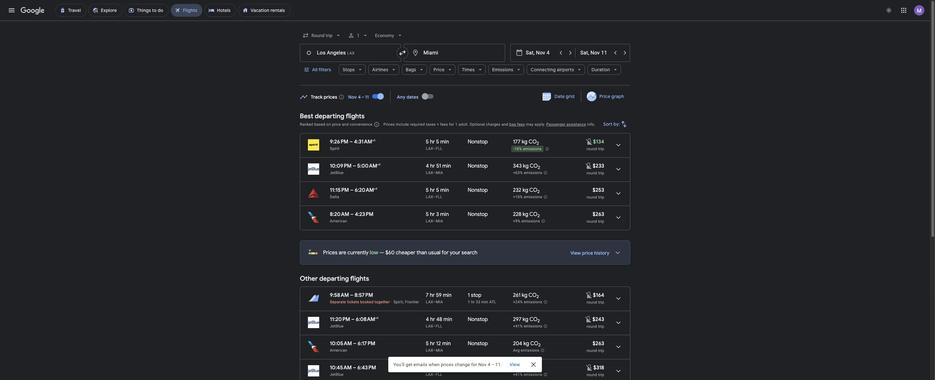 Task type: describe. For each thing, give the bounding box(es) containing it.
learn more about tracked prices image
[[339, 94, 345, 100]]

learn more about ranking image
[[374, 122, 380, 128]]

+ for 5:00 am
[[377, 163, 379, 167]]

+63%
[[513, 171, 523, 175]]

hr for 6:20 am
[[430, 187, 435, 194]]

emissions for 4 hr 51 min
[[524, 171, 543, 175]]

emissions for 7 hr 59 min
[[524, 300, 543, 305]]

leaves los angeles international airport at 9:58 am on saturday, november 4 and arrives at miami international airport at 8:57 pm on saturday, november 4. element
[[330, 293, 373, 299]]

emissions down 177 kg co 2
[[523, 147, 542, 152]]

duration button
[[588, 62, 622, 78]]

stops button
[[339, 62, 366, 78]]

– up the tickets
[[350, 293, 354, 299]]

– up 5 hr 3 min lax – mia
[[433, 195, 436, 200]]

+9% emissions
[[513, 219, 541, 224]]

currently
[[348, 250, 369, 256]]

$253 round trip
[[587, 187, 605, 200]]

kg for 4:31 am
[[522, 139, 528, 145]]

hr for 4:31 am
[[430, 139, 435, 145]]

bags button
[[402, 62, 427, 78]]

1 round from the top
[[587, 147, 598, 152]]

– inside 11:15 pm – 6:20 am + 1
[[351, 187, 354, 194]]

usual
[[429, 250, 441, 256]]

min for 6:20 am
[[441, 187, 449, 194]]

spirit, frontier
[[394, 300, 419, 305]]

graph
[[612, 94, 624, 99]]

co for 8:57 pm
[[529, 293, 537, 299]]

4 for 4 hr 48 min
[[426, 317, 429, 323]]

include
[[396, 122, 409, 127]]

261 kg co 2
[[513, 293, 539, 300]]

separate
[[330, 300, 346, 305]]

2 fees from the left
[[518, 122, 525, 127]]

leaves los angeles international airport at 11:15 pm on saturday, november 4 and arrives at fort lauderdale-hollywood international airport at 6:20 am on sunday, november 5. element
[[330, 187, 377, 194]]

6:43 pm
[[358, 365, 376, 372]]

emissions for 4 hr 58 min
[[524, 373, 543, 378]]

1 inside '9:26 pm – 4:31 am + 1'
[[374, 139, 376, 143]]

departing for best
[[315, 112, 345, 120]]

2 for 6:43 pm
[[538, 367, 540, 373]]

flights for best departing flights
[[346, 112, 365, 120]]

4 hr 58 min lax – fll
[[426, 365, 452, 378]]

together
[[375, 300, 390, 305]]

+ for 6:08 am
[[376, 317, 377, 321]]

1 trip from the top
[[599, 147, 605, 152]]

change
[[455, 363, 470, 368]]

mia for 51
[[436, 171, 443, 175]]

– inside 8:20 am – 4:23 pm american
[[351, 212, 354, 218]]

leaves los angeles international airport at 10:05 am on saturday, november 4 and arrives at miami international airport at 6:17 pm on saturday, november 4. element
[[330, 341, 376, 348]]

2 for 4:23 pm
[[538, 214, 540, 219]]

7 trip from the top
[[599, 349, 605, 354]]

Arrival time: 6:43 PM. text field
[[358, 365, 376, 372]]

8:20 am
[[330, 212, 349, 218]]

delta
[[330, 195, 340, 200]]

american for 10:05 am
[[330, 349, 347, 353]]

prices inside view status
[[441, 363, 454, 368]]

jetblue for 10:09 pm
[[330, 171, 344, 175]]

+41% emissions for $318
[[513, 373, 543, 378]]

lax for 6:20 am
[[426, 195, 433, 200]]

hr for 8:57 pm
[[430, 293, 435, 299]]

than
[[417, 250, 428, 256]]

Departure time: 11:20 PM. text field
[[330, 317, 350, 323]]

$60
[[386, 250, 395, 256]]

trip inside $253 round trip
[[599, 195, 605, 200]]

5 hr 12 min lax – mia
[[426, 341, 451, 353]]

flight details. leaves los angeles international airport at 10:09 pm on saturday, november 4 and arrives at miami international airport at 5:00 am on sunday, november 5. image
[[611, 162, 627, 177]]

price button
[[430, 62, 456, 78]]

on
[[327, 122, 331, 127]]

– inside 10:05 am – 6:17 pm american
[[353, 341, 357, 348]]

your
[[450, 250, 461, 256]]

min for 6:43 pm
[[444, 365, 452, 372]]

5 for 6:17 pm
[[426, 341, 429, 348]]

51
[[437, 163, 441, 170]]

based
[[315, 122, 326, 127]]

253 US dollars text field
[[593, 187, 605, 194]]

kg for 6:20 am
[[523, 187, 529, 194]]

bag
[[510, 122, 516, 127]]

flight details. leaves los angeles international airport at 8:20 am on saturday, november 4 and arrives at miami international airport at 4:23 pm on saturday, november 4. image
[[611, 210, 627, 226]]

lax for 5:00 am
[[426, 171, 433, 175]]

Departure time: 10:09 PM. text field
[[330, 163, 352, 170]]

you'll get emails when prices change for nov 4 – 11.
[[394, 363, 502, 368]]

nonstop flight. element for 6:20 am
[[468, 187, 488, 195]]

– inside the 11:20 pm – 6:08 am + 1
[[352, 317, 355, 323]]

Arrival time: 8:57 PM. text field
[[355, 293, 373, 299]]

history
[[595, 251, 610, 256]]

min for 4:23 pm
[[441, 212, 449, 218]]

7 round from the top
[[587, 349, 598, 354]]

9:58 am
[[330, 293, 349, 299]]

Arrival time: 6:08 AM on  Sunday, November 5. text field
[[356, 317, 379, 323]]

+41% emissions for $243
[[513, 325, 543, 329]]

hr for 6:43 pm
[[430, 365, 435, 372]]

leaves los angeles international airport at 8:20 am on saturday, november 4 and arrives at miami international airport at 4:23 pm on saturday, november 4. element
[[330, 212, 374, 218]]

1 inside popup button
[[357, 33, 360, 38]]

1 button
[[346, 28, 372, 43]]

8 round from the top
[[587, 373, 598, 378]]

16%
[[515, 147, 522, 152]]

343
[[513, 163, 522, 170]]

this price for this flight doesn't include overhead bin access. if you need a carry-on bag, use the bags filter to update prices. image for $164
[[586, 292, 593, 300]]

lax for 6:43 pm
[[426, 373, 433, 378]]

filters
[[319, 67, 331, 73]]

round trip for $164
[[587, 301, 605, 305]]

263 us dollars text field for 228
[[593, 212, 605, 218]]

8 trip from the top
[[599, 373, 605, 378]]

min for 4:31 am
[[441, 139, 449, 145]]

cheaper
[[396, 250, 416, 256]]

price graph
[[600, 94, 624, 99]]

7
[[426, 293, 429, 299]]

– up 4 hr 51 min lax – mia
[[433, 147, 436, 151]]

11:15 pm – 6:20 am + 1
[[330, 187, 377, 194]]

view price history image
[[611, 246, 626, 261]]

are
[[339, 250, 347, 256]]

atl
[[490, 300, 497, 305]]

9:26 pm
[[330, 139, 349, 145]]

263 us dollars text field for 204
[[593, 341, 605, 348]]

Arrival time: 6:17 PM. text field
[[358, 341, 376, 348]]

$164
[[593, 293, 605, 299]]

Departure text field
[[526, 44, 556, 62]]

$243
[[593, 317, 605, 323]]

6 round from the top
[[587, 325, 598, 329]]

6:20 am
[[355, 187, 374, 194]]

11:20 pm
[[330, 317, 350, 323]]

nonstop flight. element for 6:17 pm
[[468, 341, 488, 349]]

4 – 11.
[[488, 363, 502, 368]]

5 round from the top
[[587, 301, 598, 305]]

nonstop flight. element for 4:31 am
[[468, 139, 488, 146]]

lax for 8:57 pm
[[426, 300, 433, 305]]

none search field containing all filters
[[300, 28, 631, 86]]

date
[[555, 94, 565, 99]]

connecting airports button
[[527, 62, 585, 78]]

297 kg co 2 for $318
[[513, 365, 540, 373]]

hr for 6:08 am
[[430, 317, 435, 323]]

ranked
[[300, 122, 313, 127]]

date grid button
[[538, 91, 580, 102]]

4 hr 51 min lax – mia
[[426, 163, 451, 175]]

none text field inside search field
[[404, 44, 506, 62]]

+41% for 4 hr 58 min
[[513, 373, 523, 378]]

5 for 4:31 am
[[426, 139, 429, 145]]

fll for 4:31 am
[[436, 147, 443, 151]]

change appearance image
[[882, 3, 897, 18]]

charges
[[486, 122, 501, 127]]

for for change
[[472, 363, 478, 368]]

12
[[436, 341, 441, 348]]

spirit
[[330, 147, 340, 151]]

6:08 am
[[356, 317, 376, 323]]

1 fees from the left
[[440, 122, 448, 127]]

4:31 am
[[354, 139, 373, 145]]

any dates
[[397, 94, 419, 100]]

11:20 pm – 6:08 am + 1
[[330, 317, 379, 323]]

nonstop flight. element for 6:08 am
[[468, 317, 488, 324]]

$134
[[594, 139, 605, 145]]

leaves los angeles international airport at 10:09 pm on saturday, november 4 and arrives at miami international airport at 5:00 am on sunday, november 5. element
[[330, 163, 381, 170]]

+24% emissions
[[513, 300, 543, 305]]

Departure time: 10:05 AM. text field
[[330, 341, 352, 348]]

flight details. leaves los angeles international airport at 11:15 pm on saturday, november 4 and arrives at fort lauderdale-hollywood international airport at 6:20 am on sunday, november 5. image
[[611, 186, 627, 202]]

view price history
[[571, 251, 610, 256]]

– inside 4 hr 51 min lax – mia
[[433, 171, 436, 175]]

prices inside find the best price region
[[324, 94, 337, 100]]

emissions button
[[489, 62, 525, 78]]

Departure time: 11:15 PM. text field
[[330, 187, 349, 194]]

297 kg co 2 for $243
[[513, 317, 540, 324]]

total duration 5 hr 5 min. element for 177
[[426, 139, 468, 146]]

nov 4 – 11
[[348, 94, 369, 100]]

2 for 6:20 am
[[538, 189, 540, 195]]

mia for 12
[[436, 349, 443, 353]]

bag fees button
[[510, 122, 525, 127]]

2 and from the left
[[502, 122, 509, 127]]

10:09 pm – 5:00 am + 1
[[330, 163, 381, 170]]

flight details. leaves los angeles international airport at 10:45 am on saturday, november 4 and arrives at fort lauderdale-hollywood international airport at 6:43 pm on saturday, november 4. image
[[611, 364, 627, 380]]

search
[[462, 250, 478, 256]]

may
[[526, 122, 534, 127]]

297 for 4 hr 48 min
[[513, 317, 522, 323]]

best
[[300, 112, 314, 120]]

$253
[[593, 187, 605, 194]]

stops
[[343, 67, 355, 73]]

11:15 pm
[[330, 187, 349, 194]]

1 horizontal spatial price
[[582, 251, 594, 256]]

when
[[429, 363, 440, 368]]

+9%
[[513, 219, 521, 224]]

nov inside find the best price region
[[348, 94, 357, 100]]

kg for 6:43 pm
[[523, 365, 529, 372]]

emissions for 5 hr 5 min
[[524, 195, 543, 200]]

Arrival time: 4:23 PM. text field
[[355, 212, 374, 218]]

round trip for $134
[[587, 147, 605, 152]]

total duration 7 hr 59 min. element
[[426, 293, 468, 300]]

total duration 4 hr 58 min. element
[[426, 365, 468, 373]]



Task type: vqa. For each thing, say whether or not it's contained in the screenshot.
1st 23 from right
no



Task type: locate. For each thing, give the bounding box(es) containing it.
1 vertical spatial 263 us dollars text field
[[593, 341, 605, 348]]

this price for this flight doesn't include overhead bin access. if you need a carry-on bag, use the bags filter to update prices. image down assistance
[[586, 138, 594, 146]]

0 vertical spatial 263 us dollars text field
[[593, 212, 605, 218]]

3 jetblue from the top
[[330, 373, 344, 378]]

flights up the convenience
[[346, 112, 365, 120]]

0 vertical spatial prices
[[324, 94, 337, 100]]

1 +41% emissions from the top
[[513, 325, 543, 329]]

– inside 4 hr 48 min lax – fll
[[433, 325, 436, 329]]

price
[[434, 67, 445, 73], [600, 94, 611, 99]]

– inside 5 hr 12 min lax – mia
[[433, 349, 436, 353]]

hr for 6:17 pm
[[430, 341, 435, 348]]

+41% emissions down view button
[[513, 373, 543, 378]]

lax for 4:31 am
[[426, 147, 433, 151]]

total duration 5 hr 5 min. element down taxes
[[426, 139, 468, 146]]

2 for 8:57 pm
[[537, 295, 539, 300]]

2 297 from the top
[[513, 365, 522, 372]]

1 nonstop from the top
[[468, 139, 488, 145]]

1 vertical spatial price
[[600, 94, 611, 99]]

nov left 4 – 11. at the right bottom of page
[[479, 363, 487, 368]]

1 horizontal spatial for
[[449, 122, 454, 127]]

nonstop flight. element
[[468, 139, 488, 146], [468, 163, 488, 171], [468, 187, 488, 195], [468, 212, 488, 219], [468, 317, 488, 324], [468, 341, 488, 349], [468, 365, 488, 373]]

round trip down 233 us dollars text field
[[587, 171, 605, 176]]

min inside 4 hr 51 min lax – mia
[[443, 163, 451, 170]]

33
[[476, 300, 481, 305]]

261
[[513, 293, 521, 299]]

263 us dollars text field left flight details. leaves los angeles international airport at 8:20 am on saturday, november 4 and arrives at miami international airport at 4:23 pm on saturday, november 4. image
[[593, 212, 605, 218]]

0 vertical spatial view
[[571, 251, 581, 256]]

+ inside the 11:20 pm – 6:08 am + 1
[[376, 317, 377, 321]]

6 nonstop flight. element from the top
[[468, 341, 488, 349]]

1 nonstop flight. element from the top
[[468, 139, 488, 146]]

 image
[[391, 300, 392, 305]]

0 vertical spatial prices
[[384, 122, 395, 127]]

hr left 58 at the left bottom
[[430, 365, 435, 372]]

$263 round trip left flight details. leaves los angeles international airport at 8:20 am on saturday, november 4 and arrives at miami international airport at 4:23 pm on saturday, november 4. image
[[587, 212, 605, 224]]

mia for 59
[[436, 300, 443, 305]]

kg inside 232 kg co 2
[[523, 187, 529, 194]]

3 round trip from the top
[[587, 301, 605, 305]]

1 vertical spatial total duration 5 hr 5 min. element
[[426, 187, 468, 195]]

0 vertical spatial price
[[434, 67, 445, 73]]

4 inside 4 hr 48 min lax – fll
[[426, 317, 429, 323]]

price for price graph
[[600, 94, 611, 99]]

0 vertical spatial 297 kg co 2
[[513, 317, 540, 324]]

5 inside 5 hr 12 min lax – mia
[[426, 341, 429, 348]]

fees right bag
[[518, 122, 525, 127]]

hr inside 5 hr 3 min lax – mia
[[430, 212, 435, 218]]

2 horizontal spatial for
[[472, 363, 478, 368]]

kg inside 228 kg co 2
[[523, 212, 529, 218]]

1 mia from the top
[[436, 171, 443, 175]]

nonstop for 6:08 am
[[468, 317, 488, 323]]

prices for prices include required taxes + fees for 1 adult. optional charges and bag fees may apply. passenger assistance
[[384, 122, 395, 127]]

9:26 pm – 4:31 am + 1
[[330, 139, 376, 145]]

297 down avg
[[513, 365, 522, 372]]

0 vertical spatial for
[[449, 122, 454, 127]]

5 hr 5 min lax – fll for 4:31 am
[[426, 139, 449, 151]]

0 vertical spatial jetblue
[[330, 171, 344, 175]]

318 US dollars text field
[[594, 365, 605, 372]]

booked
[[360, 300, 374, 305]]

this price for this flight doesn't include overhead bin access. if you need a carry-on bag, use the bags filter to update prices. image for $233
[[585, 162, 593, 170]]

convenience
[[350, 122, 373, 127]]

297 for 4 hr 58 min
[[513, 365, 522, 372]]

this price for this flight doesn't include overhead bin access. if you need a carry-on bag, use the bags filter to update prices. image up $253
[[585, 162, 593, 170]]

3 round from the top
[[587, 195, 598, 200]]

2 5 hr 5 min lax – fll from the top
[[426, 187, 449, 200]]

min for 8:57 pm
[[443, 293, 452, 299]]

nonstop for 5:00 am
[[468, 163, 488, 170]]

2 down avg emissions
[[538, 367, 540, 373]]

4 left 51
[[426, 163, 429, 170]]

price right bags popup button
[[434, 67, 445, 73]]

main menu image
[[8, 6, 16, 14]]

2 up +9% emissions
[[538, 214, 540, 219]]

2 up avg emissions
[[539, 343, 541, 349]]

kg up +63% emissions on the top right of the page
[[523, 163, 529, 170]]

1 and from the left
[[342, 122, 349, 127]]

co for 6:43 pm
[[530, 365, 538, 372]]

0 vertical spatial 297
[[513, 317, 522, 323]]

1 fll from the top
[[436, 147, 443, 151]]

nonstop for 4:23 pm
[[468, 212, 488, 218]]

co up +63% emissions on the top right of the page
[[530, 163, 538, 170]]

$263 for 228
[[593, 212, 605, 218]]

None text field
[[404, 44, 506, 62]]

dates
[[407, 94, 419, 100]]

emissions down 261 kg co 2
[[524, 300, 543, 305]]

1 round trip from the top
[[587, 147, 605, 152]]

–
[[350, 139, 353, 145], [433, 147, 436, 151], [353, 163, 356, 170], [433, 171, 436, 175], [351, 187, 354, 194], [433, 195, 436, 200], [351, 212, 354, 218], [433, 219, 436, 224], [350, 293, 354, 299], [433, 300, 436, 305], [352, 317, 355, 323], [433, 325, 436, 329], [353, 341, 357, 348], [433, 349, 436, 353], [353, 365, 356, 372], [433, 373, 436, 378]]

4 left 58 at the left bottom
[[426, 365, 429, 372]]

jetblue down '10:45 am'
[[330, 373, 344, 378]]

mia inside 5 hr 12 min lax – mia
[[436, 349, 443, 353]]

other
[[300, 275, 318, 283]]

co inside 261 kg co 2
[[529, 293, 537, 299]]

view for view price history
[[571, 251, 581, 256]]

nonstop flight. element for 6:43 pm
[[468, 365, 488, 373]]

1 vertical spatial 5 hr 5 min lax – fll
[[426, 187, 449, 200]]

fll inside 4 hr 48 min lax – fll
[[436, 325, 443, 329]]

1 jetblue from the top
[[330, 171, 344, 175]]

2 round trip from the top
[[587, 171, 605, 176]]

departing up departure time: 9:58 am. 'text box'
[[320, 275, 349, 283]]

0 vertical spatial $263
[[593, 212, 605, 218]]

nonstop for 6:20 am
[[468, 187, 488, 194]]

2 up +24% emissions
[[537, 295, 539, 300]]

0 horizontal spatial price
[[434, 67, 445, 73]]

min for 6:08 am
[[444, 317, 453, 323]]

leaves los angeles international airport at 11:20 pm on saturday, november 4 and arrives at fort lauderdale-hollywood international airport at 6:08 am on sunday, november 5. element
[[330, 317, 379, 323]]

mia for 3
[[436, 219, 443, 224]]

+ inside 11:15 pm – 6:20 am + 1
[[374, 187, 376, 191]]

emissions for 4 hr 48 min
[[524, 325, 543, 329]]

– inside 7 hr 59 min lax – mia
[[433, 300, 436, 305]]

2 mia from the top
[[436, 219, 443, 224]]

round trip down '164 us dollars' text box
[[587, 301, 605, 305]]

swap origin and destination. image
[[399, 49, 407, 57]]

1 vertical spatial departing
[[320, 275, 349, 283]]

+ for 4:31 am
[[373, 139, 374, 143]]

american for 8:20 am
[[330, 219, 347, 224]]

round trip down $243 text box
[[587, 325, 605, 329]]

min inside 5 hr 12 min lax – mia
[[443, 341, 451, 348]]

Departure time: 10:45 AM. text field
[[330, 365, 352, 372]]

fll for 6:08 am
[[436, 325, 443, 329]]

view status
[[389, 358, 542, 373]]

co down avg emissions
[[530, 365, 538, 372]]

0 horizontal spatial fees
[[440, 122, 448, 127]]

2 inside 177 kg co 2
[[537, 141, 539, 146]]

1 horizontal spatial prices
[[441, 363, 454, 368]]

4 fll from the top
[[436, 373, 443, 378]]

2 vertical spatial for
[[472, 363, 478, 368]]

2 inside 261 kg co 2
[[537, 295, 539, 300]]

None search field
[[300, 28, 631, 86]]

2 +41% from the top
[[513, 373, 523, 378]]

4 for 4 hr 51 min
[[426, 163, 429, 170]]

2 fll from the top
[[436, 195, 443, 200]]

view inside button
[[510, 362, 520, 368]]

sort by:
[[604, 121, 621, 127]]

co up +9% emissions
[[530, 212, 538, 218]]

2 for 6:17 pm
[[539, 343, 541, 349]]

price for price
[[434, 67, 445, 73]]

emissions up 204 kg co 2
[[524, 325, 543, 329]]

0 vertical spatial price
[[332, 122, 341, 127]]

4 round from the top
[[587, 220, 598, 224]]

for inside view status
[[472, 363, 478, 368]]

by:
[[614, 121, 621, 127]]

+41% up 204
[[513, 325, 523, 329]]

5 trip from the top
[[599, 301, 605, 305]]

0 horizontal spatial for
[[442, 250, 449, 256]]

flights up the 8:57 pm
[[351, 275, 369, 283]]

5 hr 5 min lax – fll
[[426, 139, 449, 151], [426, 187, 449, 200]]

american inside 8:20 am – 4:23 pm american
[[330, 219, 347, 224]]

ranked based on price and convenience
[[300, 122, 373, 127]]

10:05 am
[[330, 341, 352, 348]]

4 for 4 hr 58 min
[[426, 365, 429, 372]]

round inside $253 round trip
[[587, 195, 598, 200]]

prices for prices are currently low — $60 cheaper than usual for your search
[[323, 250, 338, 256]]

co inside 177 kg co 2
[[529, 139, 537, 145]]

+63% emissions
[[513, 171, 543, 175]]

0 vertical spatial flights
[[346, 112, 365, 120]]

get
[[406, 363, 413, 368]]

all
[[312, 67, 318, 73]]

lax inside '4 hr 58 min lax – fll'
[[426, 373, 433, 378]]

1 vertical spatial nov
[[479, 363, 487, 368]]

2 inside 228 kg co 2
[[538, 214, 540, 219]]

4 round trip from the top
[[587, 325, 605, 329]]

1 american from the top
[[330, 219, 347, 224]]

round down 233 us dollars text field
[[587, 171, 598, 176]]

mia
[[436, 171, 443, 175], [436, 219, 443, 224], [436, 300, 443, 305], [436, 349, 443, 353]]

lax inside 5 hr 12 min lax – mia
[[426, 349, 433, 353]]

5 nonstop from the top
[[468, 317, 488, 323]]

price inside button
[[600, 94, 611, 99]]

2 trip from the top
[[599, 171, 605, 176]]

5 lax from the top
[[426, 300, 433, 305]]

232 kg co 2
[[513, 187, 540, 195]]

round left flight details. leaves los angeles international airport at 8:20 am on saturday, november 4 and arrives at miami international airport at 4:23 pm on saturday, november 4. image
[[587, 220, 598, 224]]

$263 round trip for 204
[[587, 341, 605, 354]]

stop
[[471, 293, 482, 299]]

all filters button
[[300, 62, 336, 78]]

– down total duration 4 hr 51 min. element
[[433, 171, 436, 175]]

– inside 10:45 am – 6:43 pm jetblue
[[353, 365, 356, 372]]

co for 4:31 am
[[529, 139, 537, 145]]

kg inside 177 kg co 2
[[522, 139, 528, 145]]

nonstop for 6:43 pm
[[468, 365, 488, 372]]

0 vertical spatial nov
[[348, 94, 357, 100]]

1 vertical spatial 297 kg co 2
[[513, 365, 540, 373]]

2 total duration 5 hr 5 min. element from the top
[[426, 187, 468, 195]]

1 vertical spatial american
[[330, 349, 347, 353]]

2 vertical spatial jetblue
[[330, 373, 344, 378]]

2 inside 232 kg co 2
[[538, 189, 540, 195]]

204 kg co 2
[[513, 341, 541, 349]]

1 vertical spatial view
[[510, 362, 520, 368]]

3 trip from the top
[[599, 195, 605, 200]]

10:45 am – 6:43 pm jetblue
[[330, 365, 376, 378]]

trip down 253 us dollars text field
[[599, 195, 605, 200]]

3 mia from the top
[[436, 300, 443, 305]]

8 lax from the top
[[426, 373, 433, 378]]

view down avg
[[510, 362, 520, 368]]

american
[[330, 219, 347, 224], [330, 349, 347, 353]]

9:58 am – 8:57 pm
[[330, 293, 373, 299]]

total duration 4 hr 51 min. element
[[426, 163, 468, 171]]

round down 134 us dollars text field
[[587, 147, 598, 152]]

2 $263 round trip from the top
[[587, 341, 605, 354]]

you'll
[[394, 363, 405, 368]]

1 vertical spatial $263 round trip
[[587, 341, 605, 354]]

7 nonstop from the top
[[468, 365, 488, 372]]

bags
[[406, 67, 416, 73]]

flight details. leaves los angeles international airport at 11:20 pm on saturday, november 4 and arrives at fort lauderdale-hollywood international airport at 6:08 am on sunday, november 5. image
[[611, 316, 627, 331]]

fll down 58 at the left bottom
[[436, 373, 443, 378]]

4 nonstop flight. element from the top
[[468, 212, 488, 219]]

hr left 3
[[430, 212, 435, 218]]

Arrival time: 6:20 AM on  Sunday, November 5. text field
[[355, 187, 377, 194]]

2 up -16% emissions
[[537, 141, 539, 146]]

round trip down $318
[[587, 373, 605, 378]]

Return text field
[[581, 44, 611, 62]]

4 – 11
[[358, 94, 369, 100]]

5 inside 5 hr 3 min lax – mia
[[426, 212, 429, 218]]

min right 58 at the left bottom
[[444, 365, 452, 372]]

5 nonstop flight. element from the top
[[468, 317, 488, 324]]

1
[[357, 33, 360, 38], [456, 122, 458, 127], [374, 139, 376, 143], [379, 163, 381, 167], [376, 187, 377, 191], [468, 293, 470, 299], [468, 300, 470, 305], [377, 317, 379, 321]]

price
[[332, 122, 341, 127], [582, 251, 594, 256]]

departing for other
[[320, 275, 349, 283]]

0 vertical spatial 5 hr 5 min lax – fll
[[426, 139, 449, 151]]

2 +41% emissions from the top
[[513, 373, 543, 378]]

kg up +9% emissions
[[523, 212, 529, 218]]

1 4 from the top
[[426, 163, 429, 170]]

hr left 33
[[472, 300, 475, 305]]

american down 10:05 am text field
[[330, 349, 347, 353]]

2 down +24% emissions
[[538, 319, 540, 324]]

trip down $243 text box
[[599, 325, 605, 329]]

min right 12
[[443, 341, 451, 348]]

jetblue inside 10:45 am – 6:43 pm jetblue
[[330, 373, 344, 378]]

lax up "when"
[[426, 349, 433, 353]]

leaves los angeles international airport at 9:26 pm on saturday, november 4 and arrives at fort lauderdale-hollywood international airport at 4:31 am on sunday, november 5. element
[[330, 139, 376, 145]]

– inside '4 hr 58 min lax – fll'
[[433, 373, 436, 378]]

min for 6:17 pm
[[443, 341, 451, 348]]

total duration 5 hr 5 min. element down 4 hr 51 min lax – mia
[[426, 187, 468, 195]]

spirit,
[[394, 300, 404, 305]]

233 US dollars text field
[[593, 163, 605, 170]]

2 jetblue from the top
[[330, 325, 344, 329]]

american inside 10:05 am – 6:17 pm american
[[330, 349, 347, 353]]

1 horizontal spatial view
[[571, 251, 581, 256]]

round trip for $233
[[587, 171, 605, 176]]

hr inside '4 hr 58 min lax – fll'
[[430, 365, 435, 372]]

Arrival time: 4:31 AM on  Sunday, November 5. text field
[[354, 139, 376, 145]]

2 4 from the top
[[426, 317, 429, 323]]

passenger
[[547, 122, 566, 127]]

1 horizontal spatial prices
[[384, 122, 395, 127]]

10:45 am
[[330, 365, 352, 372]]

hr inside 1 stop 1 hr 33 min atl
[[472, 300, 475, 305]]

1 vertical spatial for
[[442, 250, 449, 256]]

0 horizontal spatial nov
[[348, 94, 357, 100]]

round trip for $318
[[587, 373, 605, 378]]

best departing flights
[[300, 112, 365, 120]]

mia inside 5 hr 3 min lax – mia
[[436, 219, 443, 224]]

lax down "when"
[[426, 373, 433, 378]]

5 for 6:20 am
[[426, 187, 429, 194]]

None field
[[300, 30, 344, 41], [373, 30, 406, 41], [300, 30, 344, 41], [373, 30, 406, 41]]

kg inside 343 kg co 2
[[523, 163, 529, 170]]

+ inside 10:09 pm – 5:00 am + 1
[[377, 163, 379, 167]]

prices right "when"
[[441, 363, 454, 368]]

this price for this flight doesn't include overhead bin access. if you need a carry-on bag, use the bags filter to update prices. image for $134
[[586, 138, 594, 146]]

58
[[437, 365, 442, 372]]

0 vertical spatial total duration 5 hr 5 min. element
[[426, 139, 468, 146]]

this price for this flight doesn't include overhead bin access. if you need a carry-on bag, use the bags filter to update prices. image for $318
[[586, 365, 594, 372]]

lax inside 5 hr 3 min lax – mia
[[426, 219, 433, 224]]

prices left are
[[323, 250, 338, 256]]

round
[[587, 147, 598, 152], [587, 171, 598, 176], [587, 195, 598, 200], [587, 220, 598, 224], [587, 301, 598, 305], [587, 325, 598, 329], [587, 349, 598, 354], [587, 373, 598, 378]]

177 kg co 2
[[513, 139, 539, 146]]

lax inside 7 hr 59 min lax – mia
[[426, 300, 433, 305]]

1 vertical spatial jetblue
[[330, 325, 344, 329]]

kg for 6:17 pm
[[524, 341, 530, 348]]

co for 5:00 am
[[530, 163, 538, 170]]

mia down 12
[[436, 349, 443, 353]]

hr inside 4 hr 51 min lax – mia
[[430, 163, 435, 170]]

1 263 us dollars text field from the top
[[593, 212, 605, 218]]

Departure time: 8:20 AM. text field
[[330, 212, 349, 218]]

kg up -16% emissions
[[522, 139, 528, 145]]

kg inside 204 kg co 2
[[524, 341, 530, 348]]

trip left flight details. leaves los angeles international airport at 8:20 am on saturday, november 4 and arrives at miami international airport at 4:23 pm on saturday, november 4. image
[[599, 220, 605, 224]]

2 263 us dollars text field from the top
[[593, 341, 605, 348]]

3 nonstop flight. element from the top
[[468, 187, 488, 195]]

lax for 6:08 am
[[426, 325, 433, 329]]

4 nonstop from the top
[[468, 212, 488, 218]]

lax inside 4 hr 48 min lax – fll
[[426, 325, 433, 329]]

0 vertical spatial +41% emissions
[[513, 325, 543, 329]]

lax for 6:17 pm
[[426, 349, 433, 353]]

kg down avg emissions
[[523, 365, 529, 372]]

mia down 51
[[436, 171, 443, 175]]

kg inside 261 kg co 2
[[522, 293, 528, 299]]

1 stop flight. element
[[468, 293, 482, 300]]

prices left learn more about tracked prices icon
[[324, 94, 337, 100]]

min for 5:00 am
[[443, 163, 451, 170]]

total duration 5 hr 5 min. element for 232
[[426, 187, 468, 195]]

trip down $318
[[599, 373, 605, 378]]

2 for 6:08 am
[[538, 319, 540, 324]]

hr inside 5 hr 12 min lax – mia
[[430, 341, 435, 348]]

0 horizontal spatial view
[[510, 362, 520, 368]]

kg for 8:57 pm
[[522, 293, 528, 299]]

fll up 3
[[436, 195, 443, 200]]

hr right 7
[[430, 293, 435, 299]]

mia inside 4 hr 51 min lax – mia
[[436, 171, 443, 175]]

fees
[[440, 122, 448, 127], [518, 122, 525, 127]]

emissions
[[493, 67, 514, 73]]

flight details. leaves los angeles international airport at 10:05 am on saturday, november 4 and arrives at miami international airport at 6:17 pm on saturday, november 4. image
[[611, 340, 627, 355]]

co for 6:20 am
[[530, 187, 538, 194]]

$263 left "flight details. leaves los angeles international airport at 10:05 am on saturday, november 4 and arrives at miami international airport at 6:17 pm on saturday, november 4." icon on the bottom right
[[593, 341, 605, 348]]

prices
[[384, 122, 395, 127], [323, 250, 338, 256]]

main content containing best departing flights
[[300, 89, 631, 381]]

1 vertical spatial +41% emissions
[[513, 373, 543, 378]]

view for view
[[510, 362, 520, 368]]

round trip for $243
[[587, 325, 605, 329]]

nonstop flight. element for 5:00 am
[[468, 163, 488, 171]]

2 inside 343 kg co 2
[[538, 165, 541, 171]]

airlines button
[[369, 62, 400, 78]]

min right 59
[[443, 293, 452, 299]]

total duration 5 hr 3 min. element
[[426, 212, 468, 219]]

48
[[437, 317, 443, 323]]

2 vertical spatial 4
[[426, 365, 429, 372]]

min right "48"
[[444, 317, 453, 323]]

+41%
[[513, 325, 523, 329], [513, 373, 523, 378]]

3 4 from the top
[[426, 365, 429, 372]]

jetblue down 11:20 pm "text field"
[[330, 325, 344, 329]]

prices
[[324, 94, 337, 100], [441, 363, 454, 368]]

$263 round trip
[[587, 212, 605, 224], [587, 341, 605, 354]]

1 inside 11:15 pm – 6:20 am + 1
[[376, 187, 377, 191]]

emissions down 343 kg co 2
[[524, 171, 543, 175]]

frontier
[[405, 300, 419, 305]]

co up -16% emissions
[[529, 139, 537, 145]]

kg for 6:08 am
[[523, 317, 529, 323]]

59
[[436, 293, 442, 299]]

hr for 4:23 pm
[[430, 212, 435, 218]]

nov
[[348, 94, 357, 100], [479, 363, 487, 368]]

5
[[426, 139, 429, 145], [436, 139, 439, 145], [426, 187, 429, 194], [436, 187, 439, 194], [426, 212, 429, 218], [426, 341, 429, 348]]

view
[[571, 251, 581, 256], [510, 362, 520, 368]]

5 for 4:23 pm
[[426, 212, 429, 218]]

+41% emissions up 204 kg co 2
[[513, 325, 543, 329]]

1 inside the 11:20 pm – 6:08 am + 1
[[377, 317, 379, 321]]

track
[[311, 94, 323, 100]]

this price for this flight doesn't include overhead bin access. if you need a carry-on bag, use the bags filter to update prices. image
[[585, 316, 593, 324]]

nov left 4 – 11
[[348, 94, 357, 100]]

4 lax from the top
[[426, 219, 433, 224]]

other departing flights
[[300, 275, 369, 283]]

kg up avg emissions
[[524, 341, 530, 348]]

$263 for 204
[[593, 341, 605, 348]]

1 5 hr 5 min lax – fll from the top
[[426, 139, 449, 151]]

3 lax from the top
[[426, 195, 433, 200]]

6 nonstop from the top
[[468, 341, 488, 348]]

228 kg co 2
[[513, 212, 540, 219]]

trip down 134 us dollars text field
[[599, 147, 605, 152]]

4 trip from the top
[[599, 220, 605, 224]]

0 vertical spatial $263 round trip
[[587, 212, 605, 224]]

2 round from the top
[[587, 171, 598, 176]]

this price for this flight doesn't include overhead bin access. if you need a carry-on bag, use the bags filter to update prices. image
[[586, 138, 594, 146], [585, 162, 593, 170], [586, 292, 593, 300], [586, 365, 594, 372]]

1 horizontal spatial fees
[[518, 122, 525, 127]]

1 horizontal spatial nov
[[479, 363, 487, 368]]

0 horizontal spatial prices
[[324, 94, 337, 100]]

layover (1 of 1) is a 1 hr 33 min layover at hartsfield-jackson atlanta international airport in atlanta. element
[[468, 300, 510, 305]]

0 vertical spatial +41%
[[513, 325, 523, 329]]

emissions for 5 hr 3 min
[[522, 219, 541, 224]]

0 horizontal spatial and
[[342, 122, 349, 127]]

lax for 4:23 pm
[[426, 219, 433, 224]]

jetblue for 11:20 pm
[[330, 325, 344, 329]]

1 inside 10:09 pm – 5:00 am + 1
[[379, 163, 381, 167]]

view left history
[[571, 251, 581, 256]]

1 $263 from the top
[[593, 212, 605, 218]]

2 inside 204 kg co 2
[[539, 343, 541, 349]]

– inside 5 hr 3 min lax – mia
[[433, 219, 436, 224]]

any
[[397, 94, 406, 100]]

6 lax from the top
[[426, 325, 433, 329]]

7 lax from the top
[[426, 349, 433, 353]]

kg for 4:23 pm
[[523, 212, 529, 218]]

1 vertical spatial price
[[582, 251, 594, 256]]

1 lax from the top
[[426, 147, 433, 151]]

leaves los angeles international airport at 10:45 am on saturday, november 4 and arrives at fort lauderdale-hollywood international airport at 6:43 pm on saturday, november 4. element
[[330, 365, 376, 372]]

fll for 6:20 am
[[436, 195, 443, 200]]

1 total duration 5 hr 5 min. element from the top
[[426, 139, 468, 146]]

departing
[[315, 112, 345, 120], [320, 275, 349, 283]]

1 horizontal spatial price
[[600, 94, 611, 99]]

-16% emissions
[[514, 147, 542, 152]]

co inside 232 kg co 2
[[530, 187, 538, 194]]

1 $263 round trip from the top
[[587, 212, 605, 224]]

8:20 am – 4:23 pm american
[[330, 212, 374, 224]]

2 $263 from the top
[[593, 341, 605, 348]]

fll inside '4 hr 58 min lax – fll'
[[436, 373, 443, 378]]

2 lax from the top
[[426, 171, 433, 175]]

0 vertical spatial departing
[[315, 112, 345, 120]]

nonstop flight. element for 4:23 pm
[[468, 212, 488, 219]]

fll down "48"
[[436, 325, 443, 329]]

4 inside 4 hr 51 min lax – mia
[[426, 163, 429, 170]]

Departure time: 9:58 AM. text field
[[330, 293, 349, 299]]

hr for 5:00 am
[[430, 163, 435, 170]]

228
[[513, 212, 522, 218]]

6 trip from the top
[[599, 325, 605, 329]]

min right 3
[[441, 212, 449, 218]]

all filters
[[312, 67, 331, 73]]

hr left "48"
[[430, 317, 435, 323]]

1 vertical spatial flights
[[351, 275, 369, 283]]

1 297 from the top
[[513, 317, 522, 323]]

5 round trip from the top
[[587, 373, 605, 378]]

343 kg co 2
[[513, 163, 541, 171]]

+10% emissions
[[513, 195, 543, 200]]

co inside 343 kg co 2
[[530, 163, 538, 170]]

2 american from the top
[[330, 349, 347, 353]]

+41% for 4 hr 48 min
[[513, 325, 523, 329]]

1 vertical spatial $263
[[593, 341, 605, 348]]

co inside 204 kg co 2
[[531, 341, 539, 348]]

min right 33
[[482, 300, 489, 305]]

total duration 4 hr 48 min. element
[[426, 317, 468, 324]]

lax down total duration 4 hr 48 min. element
[[426, 325, 433, 329]]

164 US dollars text field
[[593, 293, 605, 299]]

243 US dollars text field
[[593, 317, 605, 323]]

round down '164 us dollars' text box
[[587, 301, 598, 305]]

1 vertical spatial 4
[[426, 317, 429, 323]]

1 vertical spatial +41%
[[513, 373, 523, 378]]

4 inside '4 hr 58 min lax – fll'
[[426, 365, 429, 372]]

—
[[380, 250, 385, 256]]

find the best price region
[[300, 89, 631, 108]]

for right change
[[472, 363, 478, 368]]

emissions down 232 kg co 2
[[524, 195, 543, 200]]

hr left 12
[[430, 341, 435, 348]]

– left '6:17 pm'
[[353, 341, 357, 348]]

total duration 5 hr 5 min. element
[[426, 139, 468, 146], [426, 187, 468, 195]]

0 horizontal spatial prices
[[323, 250, 338, 256]]

263 US dollars text field
[[593, 212, 605, 218], [593, 341, 605, 348]]

3 fll from the top
[[436, 325, 443, 329]]

1 horizontal spatial and
[[502, 122, 509, 127]]

grid
[[566, 94, 575, 99]]

min inside 1 stop 1 hr 33 min atl
[[482, 300, 489, 305]]

232
[[513, 187, 522, 194]]

1 vertical spatial 297
[[513, 365, 522, 372]]

5 hr 5 min lax – fll up 51
[[426, 139, 449, 151]]

hr inside 4 hr 48 min lax – fll
[[430, 317, 435, 323]]

min inside '4 hr 58 min lax – fll'
[[444, 365, 452, 372]]

nov inside view status
[[479, 363, 487, 368]]

1 +41% from the top
[[513, 325, 523, 329]]

price inside popup button
[[434, 67, 445, 73]]

apply.
[[535, 122, 546, 127]]

assistance
[[567, 122, 587, 127]]

3 nonstop from the top
[[468, 187, 488, 194]]

hr down 4 hr 51 min lax – mia
[[430, 187, 435, 194]]

1 297 kg co 2 from the top
[[513, 317, 540, 324]]

co down +24% emissions
[[530, 317, 538, 323]]

10:05 am – 6:17 pm american
[[330, 341, 376, 353]]

1 vertical spatial prices
[[323, 250, 338, 256]]

– inside '9:26 pm – 4:31 am + 1'
[[350, 139, 353, 145]]

co
[[529, 139, 537, 145], [530, 163, 538, 170], [530, 187, 538, 194], [530, 212, 538, 218], [529, 293, 537, 299], [530, 317, 538, 323], [531, 341, 539, 348], [530, 365, 538, 372]]

4 hr 48 min lax – fll
[[426, 317, 453, 329]]

0 horizontal spatial price
[[332, 122, 341, 127]]

flights for other departing flights
[[351, 275, 369, 283]]

+ inside '9:26 pm – 4:31 am + 1'
[[373, 139, 374, 143]]

2 up +63% emissions on the top right of the page
[[538, 165, 541, 171]]

min down 4 hr 51 min lax – mia
[[441, 187, 449, 194]]

trip
[[599, 147, 605, 152], [599, 171, 605, 176], [599, 195, 605, 200], [599, 220, 605, 224], [599, 301, 605, 305], [599, 325, 605, 329], [599, 349, 605, 354], [599, 373, 605, 378]]

and down best departing flights
[[342, 122, 349, 127]]

– inside 10:09 pm – 5:00 am + 1
[[353, 163, 356, 170]]

0 vertical spatial 4
[[426, 163, 429, 170]]

min inside 7 hr 59 min lax – mia
[[443, 293, 452, 299]]

required
[[410, 122, 425, 127]]

tickets
[[347, 300, 359, 305]]

min inside 4 hr 48 min lax – fll
[[444, 317, 453, 323]]

co inside 228 kg co 2
[[530, 212, 538, 218]]

fll up 51
[[436, 147, 443, 151]]

1 vertical spatial prices
[[441, 363, 454, 368]]

mia inside 7 hr 59 min lax – mia
[[436, 300, 443, 305]]

2 297 kg co 2 from the top
[[513, 365, 540, 373]]

7 nonstop flight. element from the top
[[468, 365, 488, 373]]

emails
[[414, 363, 428, 368]]

2 nonstop flight. element from the top
[[468, 163, 488, 171]]

nonstop for 4:31 am
[[468, 139, 488, 145]]

Arrival time: 5:00 AM on  Sunday, November 5. text field
[[358, 163, 381, 170]]

$233
[[593, 163, 605, 170]]

4 mia from the top
[[436, 349, 443, 353]]

connecting
[[531, 67, 556, 73]]

loading results progress bar
[[0, 21, 931, 22]]

– left 4:23 pm text box
[[351, 212, 354, 218]]

total duration 5 hr 12 min. element
[[426, 341, 468, 349]]

flight details. leaves los angeles international airport at 9:26 pm on saturday, november 4 and arrives at fort lauderdale-hollywood international airport at 4:31 am on sunday, november 5. image
[[611, 138, 627, 153]]

lax inside 4 hr 51 min lax – mia
[[426, 171, 433, 175]]

flight details. leaves los angeles international airport at 9:58 am on saturday, november 4 and arrives at miami international airport at 8:57 pm on saturday, november 4. image
[[611, 291, 627, 307]]

jetblue
[[330, 171, 344, 175], [330, 325, 344, 329], [330, 373, 344, 378]]

fees right taxes
[[440, 122, 448, 127]]

0 vertical spatial american
[[330, 219, 347, 224]]

min right 51
[[443, 163, 451, 170]]

separate tickets booked together. this trip includes tickets from multiple airlines. missed connections may be protected by kiwi.com.. element
[[330, 300, 390, 305]]

lax
[[426, 147, 433, 151], [426, 171, 433, 175], [426, 195, 433, 200], [426, 219, 433, 224], [426, 300, 433, 305], [426, 325, 433, 329], [426, 349, 433, 353], [426, 373, 433, 378]]

2 for 4:31 am
[[537, 141, 539, 146]]

None text field
[[300, 44, 402, 62]]

round down $318
[[587, 373, 598, 378]]

price left graph
[[600, 94, 611, 99]]

sort
[[604, 121, 613, 127]]

Departure time: 9:26 PM. text field
[[330, 139, 349, 145]]

emissions down view button
[[524, 373, 543, 378]]

134 US dollars text field
[[594, 139, 605, 145]]

co for 6:17 pm
[[531, 341, 539, 348]]

kg for 5:00 am
[[523, 163, 529, 170]]

hr inside 7 hr 59 min lax – mia
[[430, 293, 435, 299]]

2 nonstop from the top
[[468, 163, 488, 170]]

min inside 5 hr 3 min lax – mia
[[441, 212, 449, 218]]

for for fees
[[449, 122, 454, 127]]

297 kg co 2 down avg emissions
[[513, 365, 540, 373]]

hr left 51
[[430, 163, 435, 170]]

5 hr 5 min lax – fll for 6:20 am
[[426, 187, 449, 200]]

main content
[[300, 89, 631, 381]]



